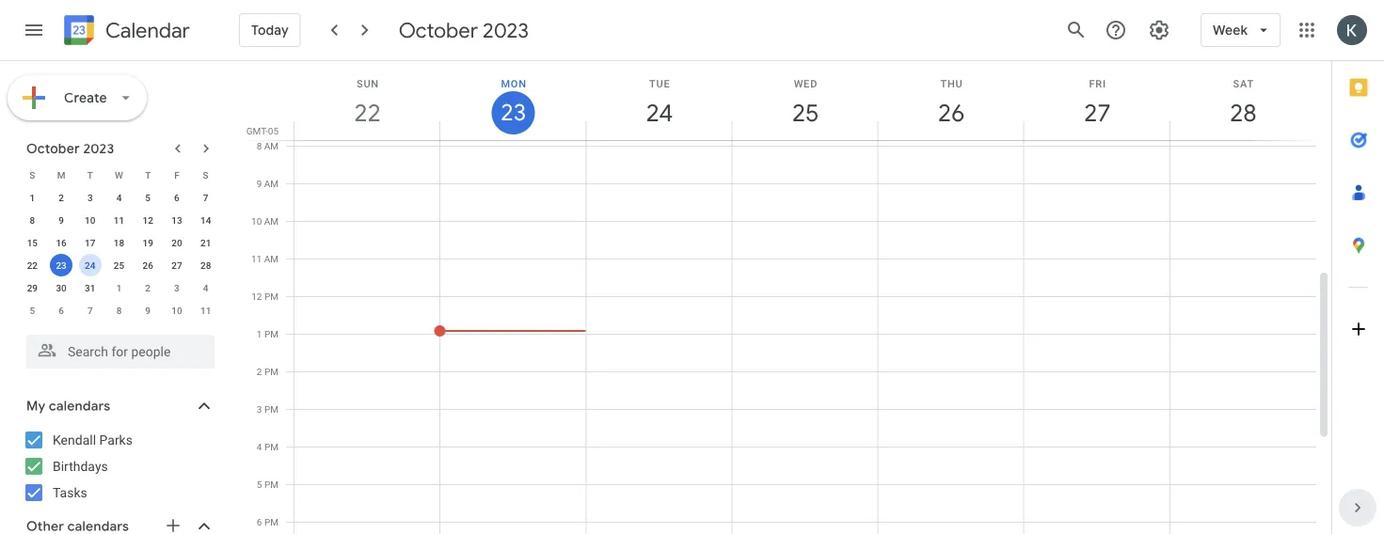 Task type: describe. For each thing, give the bounding box(es) containing it.
2 pm
[[257, 366, 279, 378]]

26 link
[[930, 91, 974, 135]]

october 2023 grid
[[18, 164, 220, 322]]

5 pm
[[257, 479, 279, 491]]

november 6 element
[[50, 299, 73, 322]]

10 am
[[251, 216, 279, 227]]

1 horizontal spatial 2023
[[483, 17, 529, 43]]

kendall parks
[[53, 433, 133, 448]]

25 column header
[[732, 61, 879, 140]]

0 horizontal spatial 4
[[116, 192, 122, 203]]

26 inside column header
[[937, 97, 964, 129]]

november 7 element
[[79, 299, 101, 322]]

16 element
[[50, 232, 73, 254]]

gmt-
[[246, 125, 268, 137]]

pm for 1 pm
[[265, 329, 279, 340]]

calendar
[[105, 17, 190, 44]]

23 column header
[[440, 61, 587, 140]]

11 am
[[251, 253, 279, 265]]

week button
[[1201, 8, 1281, 53]]

4 pm
[[257, 442, 279, 453]]

am for 10 am
[[264, 216, 279, 227]]

23 link
[[492, 91, 535, 135]]

23 cell
[[47, 254, 76, 277]]

row group containing 1
[[18, 186, 220, 322]]

6 for 'november 6' element
[[59, 305, 64, 316]]

1 vertical spatial 7
[[87, 305, 93, 316]]

tasks
[[53, 485, 87, 501]]

10 for 10 "element"
[[85, 215, 96, 226]]

1 horizontal spatial 7
[[203, 192, 209, 203]]

1 for 1 pm
[[257, 329, 262, 340]]

pm for 3 pm
[[265, 404, 279, 415]]

3 for november 3 element at left bottom
[[174, 282, 180, 294]]

5 for november 5 element
[[30, 305, 35, 316]]

2 s from the left
[[203, 169, 209, 181]]

24 element
[[79, 254, 101, 277]]

20 element
[[166, 232, 188, 254]]

25 link
[[784, 91, 828, 135]]

22 element
[[21, 254, 44, 277]]

row containing 22
[[18, 254, 220, 277]]

27 inside column header
[[1083, 97, 1110, 129]]

12 element
[[137, 209, 159, 232]]

22 inside column header
[[353, 97, 380, 129]]

1 pm
[[257, 329, 279, 340]]

15 element
[[21, 232, 44, 254]]

sat 28
[[1229, 78, 1256, 129]]

pm for 2 pm
[[265, 366, 279, 378]]

28 element
[[195, 254, 217, 277]]

tue 24
[[645, 78, 672, 129]]

21
[[200, 237, 211, 249]]

0 horizontal spatial 1
[[30, 192, 35, 203]]

november 1 element
[[108, 277, 130, 299]]

11 element
[[108, 209, 130, 232]]

26 element
[[137, 254, 159, 277]]

2 t from the left
[[145, 169, 151, 181]]

3 for 3 pm
[[257, 404, 262, 415]]

w
[[115, 169, 123, 181]]

18 element
[[108, 232, 130, 254]]

1 vertical spatial 2023
[[83, 140, 114, 157]]

2 for november 2 element
[[145, 282, 151, 294]]

26 inside row
[[143, 260, 153, 271]]

1 t from the left
[[87, 169, 93, 181]]

2 for 2 pm
[[257, 366, 262, 378]]

9 for november 9 element
[[145, 305, 151, 316]]

november 11 element
[[195, 299, 217, 322]]

4 for the november 4 element
[[203, 282, 209, 294]]

november 3 element
[[166, 277, 188, 299]]

fri 27
[[1083, 78, 1110, 129]]

am for 11 am
[[264, 253, 279, 265]]

create
[[64, 89, 107, 106]]

22 link
[[346, 91, 389, 135]]

24 column header
[[586, 61, 733, 140]]

23 inside mon 23
[[500, 98, 526, 128]]

row containing 29
[[18, 277, 220, 299]]

november 10 element
[[166, 299, 188, 322]]

today
[[251, 22, 289, 39]]

kendall
[[53, 433, 96, 448]]

sun
[[357, 78, 379, 89]]

calendar element
[[60, 11, 190, 53]]

19 element
[[137, 232, 159, 254]]

thu 26
[[937, 78, 964, 129]]

november 5 element
[[21, 299, 44, 322]]

parks
[[99, 433, 133, 448]]

17 element
[[79, 232, 101, 254]]

0 horizontal spatial 9
[[59, 215, 64, 226]]

0 horizontal spatial 3
[[87, 192, 93, 203]]

0 vertical spatial october 2023
[[399, 17, 529, 43]]

9 for 9 am
[[257, 178, 262, 189]]

24 inside 'column header'
[[645, 97, 672, 129]]

25 inside row
[[114, 260, 124, 271]]

22 inside row
[[27, 260, 38, 271]]

f
[[174, 169, 180, 181]]

am for 9 am
[[264, 178, 279, 189]]

1 vertical spatial october 2023
[[26, 140, 114, 157]]

13 element
[[166, 209, 188, 232]]

27 inside row
[[172, 260, 182, 271]]

3 pm
[[257, 404, 279, 415]]

13
[[172, 215, 182, 226]]

m
[[57, 169, 65, 181]]



Task type: vqa. For each thing, say whether or not it's contained in the screenshot.
wildcats
no



Task type: locate. For each thing, give the bounding box(es) containing it.
today button
[[239, 8, 301, 53]]

october 2023
[[399, 17, 529, 43], [26, 140, 114, 157]]

mon
[[501, 78, 527, 89]]

21 element
[[195, 232, 217, 254]]

0 horizontal spatial 11
[[114, 215, 124, 226]]

28 inside the 28 element
[[200, 260, 211, 271]]

3 inside november 3 element
[[174, 282, 180, 294]]

4 pm from the top
[[265, 404, 279, 415]]

28 inside 28 column header
[[1229, 97, 1256, 129]]

1 vertical spatial 24
[[85, 260, 96, 271]]

7 up "14" element
[[203, 192, 209, 203]]

pm for 6 pm
[[265, 517, 279, 528]]

t
[[87, 169, 93, 181], [145, 169, 151, 181]]

1 vertical spatial 4
[[203, 282, 209, 294]]

s left "m"
[[30, 169, 35, 181]]

0 vertical spatial 28
[[1229, 97, 1256, 129]]

11 down the november 4 element
[[200, 305, 211, 316]]

wed 25
[[791, 78, 818, 129]]

2023 up "mon"
[[483, 17, 529, 43]]

25 element
[[108, 254, 130, 277]]

11 for november 11 element
[[200, 305, 211, 316]]

10 for the november 10 element
[[172, 305, 182, 316]]

18
[[114, 237, 124, 249]]

6 pm from the top
[[265, 479, 279, 491]]

0 vertical spatial 12
[[143, 215, 153, 226]]

27
[[1083, 97, 1110, 129], [172, 260, 182, 271]]

pm up "1 pm"
[[265, 291, 279, 302]]

1 horizontal spatial 10
[[172, 305, 182, 316]]

gmt-05
[[246, 125, 279, 137]]

25
[[791, 97, 818, 129], [114, 260, 124, 271]]

19
[[143, 237, 153, 249]]

10 for 10 am
[[251, 216, 262, 227]]

settings menu image
[[1149, 19, 1171, 41]]

grid containing 22
[[241, 61, 1332, 535]]

12 up 19
[[143, 215, 153, 226]]

2 down "m"
[[59, 192, 64, 203]]

0 horizontal spatial 8
[[30, 215, 35, 226]]

t left w
[[87, 169, 93, 181]]

12 for 12
[[143, 215, 153, 226]]

2 vertical spatial 5
[[257, 479, 262, 491]]

1 horizontal spatial 24
[[645, 97, 672, 129]]

0 vertical spatial october
[[399, 17, 478, 43]]

22 column header
[[294, 61, 441, 140]]

0 horizontal spatial 27
[[172, 260, 182, 271]]

11 inside 11 element
[[114, 215, 124, 226]]

31
[[85, 282, 96, 294]]

pm for 5 pm
[[265, 479, 279, 491]]

31 element
[[79, 277, 101, 299]]

5 for 5 pm
[[257, 479, 262, 491]]

2 horizontal spatial 6
[[257, 517, 262, 528]]

october 2023 up "m"
[[26, 140, 114, 157]]

7
[[203, 192, 209, 203], [87, 305, 93, 316]]

15
[[27, 237, 38, 249]]

4 up 11 element
[[116, 192, 122, 203]]

9
[[257, 178, 262, 189], [59, 215, 64, 226], [145, 305, 151, 316]]

calendars
[[49, 398, 110, 415]]

1 horizontal spatial 8
[[116, 305, 122, 316]]

28 down 21
[[200, 260, 211, 271]]

birthdays
[[53, 459, 108, 475]]

25 down wed in the top of the page
[[791, 97, 818, 129]]

2 vertical spatial 1
[[257, 329, 262, 340]]

24 cell
[[76, 254, 105, 277]]

wed
[[794, 78, 818, 89]]

0 vertical spatial 11
[[114, 215, 124, 226]]

16
[[56, 237, 67, 249]]

0 horizontal spatial october 2023
[[26, 140, 114, 157]]

1 horizontal spatial 12
[[252, 291, 262, 302]]

2 vertical spatial 6
[[257, 517, 262, 528]]

2 horizontal spatial 8
[[257, 140, 262, 152]]

10 inside "element"
[[85, 215, 96, 226]]

1 vertical spatial 3
[[174, 282, 180, 294]]

pm up 2 pm
[[265, 329, 279, 340]]

2 horizontal spatial 3
[[257, 404, 262, 415]]

tue
[[650, 78, 671, 89]]

s
[[30, 169, 35, 181], [203, 169, 209, 181]]

27 link
[[1076, 91, 1120, 135]]

1 horizontal spatial 22
[[353, 97, 380, 129]]

0 horizontal spatial 26
[[143, 260, 153, 271]]

november 9 element
[[137, 299, 159, 322]]

1 vertical spatial 28
[[200, 260, 211, 271]]

0 horizontal spatial 25
[[114, 260, 124, 271]]

2 up november 9 element
[[145, 282, 151, 294]]

2023
[[483, 17, 529, 43], [83, 140, 114, 157]]

3 row from the top
[[18, 209, 220, 232]]

sat
[[1234, 78, 1255, 89]]

am for 8 am
[[264, 140, 279, 152]]

am down 9 am
[[264, 216, 279, 227]]

5 up the 6 pm
[[257, 479, 262, 491]]

24 down tue
[[645, 97, 672, 129]]

my calendars list
[[4, 426, 234, 508]]

8 for 8 am
[[257, 140, 262, 152]]

row group
[[18, 186, 220, 322]]

0 vertical spatial 23
[[500, 98, 526, 128]]

1 vertical spatial 2
[[145, 282, 151, 294]]

None search field
[[0, 328, 234, 369]]

2 horizontal spatial 5
[[257, 479, 262, 491]]

Search for people text field
[[38, 335, 203, 369]]

1 vertical spatial october
[[26, 140, 80, 157]]

11 for 11 am
[[251, 253, 262, 265]]

2 pm from the top
[[265, 329, 279, 340]]

1 horizontal spatial 11
[[200, 305, 211, 316]]

22 down sun
[[353, 97, 380, 129]]

28 link
[[1223, 91, 1266, 135]]

14
[[200, 215, 211, 226]]

0 horizontal spatial 23
[[56, 260, 67, 271]]

14 element
[[195, 209, 217, 232]]

0 horizontal spatial 12
[[143, 215, 153, 226]]

8 up '15' element
[[30, 215, 35, 226]]

add other calendars image
[[164, 517, 183, 535]]

12 for 12 pm
[[252, 291, 262, 302]]

8
[[257, 140, 262, 152], [30, 215, 35, 226], [116, 305, 122, 316]]

0 vertical spatial 2
[[59, 192, 64, 203]]

4 for 4 pm
[[257, 442, 262, 453]]

my calendars
[[26, 398, 110, 415]]

pm down the 5 pm
[[265, 517, 279, 528]]

0 vertical spatial 3
[[87, 192, 93, 203]]

2 vertical spatial 2
[[257, 366, 262, 378]]

4
[[116, 192, 122, 203], [203, 282, 209, 294], [257, 442, 262, 453]]

row containing 8
[[18, 209, 220, 232]]

3 up 10 "element"
[[87, 192, 93, 203]]

1 vertical spatial 27
[[172, 260, 182, 271]]

3 am from the top
[[264, 216, 279, 227]]

0 vertical spatial 5
[[145, 192, 151, 203]]

1 horizontal spatial october 2023
[[399, 17, 529, 43]]

0 horizontal spatial 10
[[85, 215, 96, 226]]

1 vertical spatial 9
[[59, 215, 64, 226]]

7 pm from the top
[[265, 517, 279, 528]]

24 link
[[638, 91, 682, 135]]

29
[[27, 282, 38, 294]]

0 horizontal spatial 6
[[59, 305, 64, 316]]

pm
[[265, 291, 279, 302], [265, 329, 279, 340], [265, 366, 279, 378], [265, 404, 279, 415], [265, 442, 279, 453], [265, 479, 279, 491], [265, 517, 279, 528]]

2 horizontal spatial 9
[[257, 178, 262, 189]]

create button
[[8, 75, 147, 121]]

1 horizontal spatial october
[[399, 17, 478, 43]]

calendar heading
[[102, 17, 190, 44]]

0 vertical spatial 24
[[645, 97, 672, 129]]

23 inside cell
[[56, 260, 67, 271]]

6 down 30 "element" at the left of the page
[[59, 305, 64, 316]]

5 down 29 element
[[30, 305, 35, 316]]

1 horizontal spatial 4
[[203, 282, 209, 294]]

12 inside row
[[143, 215, 153, 226]]

october
[[399, 17, 478, 43], [26, 140, 80, 157]]

1
[[30, 192, 35, 203], [116, 282, 122, 294], [257, 329, 262, 340]]

05
[[268, 125, 279, 137]]

2 down "1 pm"
[[257, 366, 262, 378]]

5 pm from the top
[[265, 442, 279, 453]]

2 am from the top
[[264, 178, 279, 189]]

1 vertical spatial 6
[[59, 305, 64, 316]]

3 up the november 10 element
[[174, 282, 180, 294]]

sun 22
[[353, 78, 380, 129]]

main drawer image
[[23, 19, 45, 41]]

1 horizontal spatial t
[[145, 169, 151, 181]]

1 vertical spatial 12
[[252, 291, 262, 302]]

8 down "november 1" element
[[116, 305, 122, 316]]

30
[[56, 282, 67, 294]]

row containing 15
[[18, 232, 220, 254]]

row containing 1
[[18, 186, 220, 209]]

8 for november 8 element
[[116, 305, 122, 316]]

0 horizontal spatial 28
[[200, 260, 211, 271]]

27 column header
[[1024, 61, 1171, 140]]

tab list
[[1333, 61, 1385, 482]]

23
[[500, 98, 526, 128], [56, 260, 67, 271]]

row containing s
[[18, 164, 220, 186]]

1 vertical spatial 26
[[143, 260, 153, 271]]

11 for 11 element
[[114, 215, 124, 226]]

row containing 5
[[18, 299, 220, 322]]

8 inside grid
[[257, 140, 262, 152]]

1 up '15' element
[[30, 192, 35, 203]]

17
[[85, 237, 96, 249]]

10 up '17' at the left top of page
[[85, 215, 96, 226]]

my
[[26, 398, 46, 415]]

grid
[[241, 61, 1332, 535]]

10 up the 11 am
[[251, 216, 262, 227]]

6 down f on the left top of page
[[174, 192, 180, 203]]

0 horizontal spatial 7
[[87, 305, 93, 316]]

25 down the 18 in the top of the page
[[114, 260, 124, 271]]

11 down 10 am
[[251, 253, 262, 265]]

0 vertical spatial 27
[[1083, 97, 1110, 129]]

8 down gmt-
[[257, 140, 262, 152]]

row
[[18, 164, 220, 186], [18, 186, 220, 209], [18, 209, 220, 232], [18, 232, 220, 254], [18, 254, 220, 277], [18, 277, 220, 299], [18, 299, 220, 322]]

5 up the 12 element
[[145, 192, 151, 203]]

9 up 16 element
[[59, 215, 64, 226]]

1 horizontal spatial 28
[[1229, 97, 1256, 129]]

november 4 element
[[195, 277, 217, 299]]

1 horizontal spatial 9
[[145, 305, 151, 316]]

0 vertical spatial 22
[[353, 97, 380, 129]]

23 down the 16 at the top left of the page
[[56, 260, 67, 271]]

10 down november 3 element at left bottom
[[172, 305, 182, 316]]

11 inside november 11 element
[[200, 305, 211, 316]]

am
[[264, 140, 279, 152], [264, 178, 279, 189], [264, 216, 279, 227], [264, 253, 279, 265]]

12 down the 11 am
[[252, 291, 262, 302]]

2
[[59, 192, 64, 203], [145, 282, 151, 294], [257, 366, 262, 378]]

1 down 12 pm
[[257, 329, 262, 340]]

week
[[1214, 22, 1248, 39]]

8 am
[[257, 140, 279, 152]]

pm up 4 pm
[[265, 404, 279, 415]]

0 horizontal spatial 22
[[27, 260, 38, 271]]

28
[[1229, 97, 1256, 129], [200, 260, 211, 271]]

0 vertical spatial 1
[[30, 192, 35, 203]]

0 vertical spatial 25
[[791, 97, 818, 129]]

0 horizontal spatial 2
[[59, 192, 64, 203]]

pm down "1 pm"
[[265, 366, 279, 378]]

2 row from the top
[[18, 186, 220, 209]]

0 horizontal spatial 24
[[85, 260, 96, 271]]

6
[[174, 192, 180, 203], [59, 305, 64, 316], [257, 517, 262, 528]]

1 horizontal spatial 2
[[145, 282, 151, 294]]

9 am
[[257, 178, 279, 189]]

1 horizontal spatial 25
[[791, 97, 818, 129]]

1 vertical spatial 5
[[30, 305, 35, 316]]

20
[[172, 237, 182, 249]]

0 vertical spatial 2023
[[483, 17, 529, 43]]

26
[[937, 97, 964, 129], [143, 260, 153, 271]]

27 down fri
[[1083, 97, 1110, 129]]

mon 23
[[500, 78, 527, 128]]

25 inside 'wed 25'
[[791, 97, 818, 129]]

26 down thu on the right top of the page
[[937, 97, 964, 129]]

23 down "mon"
[[500, 98, 526, 128]]

10 element
[[79, 209, 101, 232]]

6 for 6 pm
[[257, 517, 262, 528]]

am down '8 am'
[[264, 178, 279, 189]]

28 down sat
[[1229, 97, 1256, 129]]

t left f on the left top of page
[[145, 169, 151, 181]]

1 horizontal spatial s
[[203, 169, 209, 181]]

6 down the 5 pm
[[257, 517, 262, 528]]

1 row from the top
[[18, 164, 220, 186]]

pm up the 6 pm
[[265, 479, 279, 491]]

october 2023 up "mon"
[[399, 17, 529, 43]]

0 vertical spatial 7
[[203, 192, 209, 203]]

my calendars button
[[4, 392, 234, 422]]

7 row from the top
[[18, 299, 220, 322]]

6 pm
[[257, 517, 279, 528]]

0 vertical spatial 4
[[116, 192, 122, 203]]

am up 12 pm
[[264, 253, 279, 265]]

2 vertical spatial 11
[[200, 305, 211, 316]]

november 8 element
[[108, 299, 130, 322]]

24 inside cell
[[85, 260, 96, 271]]

0 horizontal spatial 2023
[[83, 140, 114, 157]]

1 horizontal spatial 1
[[116, 282, 122, 294]]

22 up 29 on the left bottom of page
[[27, 260, 38, 271]]

fri
[[1090, 78, 1107, 89]]

0 vertical spatial 9
[[257, 178, 262, 189]]

thu
[[941, 78, 964, 89]]

3 up 4 pm
[[257, 404, 262, 415]]

24
[[645, 97, 672, 129], [85, 260, 96, 271]]

12
[[143, 215, 153, 226], [252, 291, 262, 302]]

2 horizontal spatial 1
[[257, 329, 262, 340]]

2 horizontal spatial 11
[[251, 253, 262, 265]]

26 column header
[[878, 61, 1025, 140]]

0 horizontal spatial 5
[[30, 305, 35, 316]]

4 row from the top
[[18, 232, 220, 254]]

23, today element
[[50, 254, 73, 277]]

2 vertical spatial 8
[[116, 305, 122, 316]]

4 am from the top
[[264, 253, 279, 265]]

2 horizontal spatial 2
[[257, 366, 262, 378]]

1 horizontal spatial 26
[[937, 97, 964, 129]]

4 up november 11 element
[[203, 282, 209, 294]]

2 vertical spatial 3
[[257, 404, 262, 415]]

1 up november 8 element
[[116, 282, 122, 294]]

24 down '17' at the left top of page
[[85, 260, 96, 271]]

1 vertical spatial 11
[[251, 253, 262, 265]]

1 for "november 1" element
[[116, 282, 122, 294]]

1 vertical spatial 22
[[27, 260, 38, 271]]

1 horizontal spatial 27
[[1083, 97, 1110, 129]]

0 vertical spatial 6
[[174, 192, 180, 203]]

1 vertical spatial 8
[[30, 215, 35, 226]]

12 pm
[[252, 291, 279, 302]]

9 down november 2 element
[[145, 305, 151, 316]]

1 horizontal spatial 3
[[174, 282, 180, 294]]

3
[[87, 192, 93, 203], [174, 282, 180, 294], [257, 404, 262, 415]]

10
[[85, 215, 96, 226], [251, 216, 262, 227], [172, 305, 182, 316]]

2 horizontal spatial 10
[[251, 216, 262, 227]]

1 s from the left
[[30, 169, 35, 181]]

2023 down create
[[83, 140, 114, 157]]

4 down 3 pm in the bottom left of the page
[[257, 442, 262, 453]]

27 down the 20
[[172, 260, 182, 271]]

1 horizontal spatial 5
[[145, 192, 151, 203]]

0 horizontal spatial october
[[26, 140, 80, 157]]

12 inside grid
[[252, 291, 262, 302]]

5 row from the top
[[18, 254, 220, 277]]

29 element
[[21, 277, 44, 299]]

0 horizontal spatial t
[[87, 169, 93, 181]]

3 pm from the top
[[265, 366, 279, 378]]

11 up the 18 in the top of the page
[[114, 215, 124, 226]]

1 horizontal spatial 23
[[500, 98, 526, 128]]

28 column header
[[1170, 61, 1317, 140]]

1 pm from the top
[[265, 291, 279, 302]]

26 down 19
[[143, 260, 153, 271]]

pm for 12 pm
[[265, 291, 279, 302]]

30 element
[[50, 277, 73, 299]]

9 up 10 am
[[257, 178, 262, 189]]

27 element
[[166, 254, 188, 277]]

6 row from the top
[[18, 277, 220, 299]]

1 horizontal spatial 6
[[174, 192, 180, 203]]

11
[[114, 215, 124, 226], [251, 253, 262, 265], [200, 305, 211, 316]]

22
[[353, 97, 380, 129], [27, 260, 38, 271]]

1 am from the top
[[264, 140, 279, 152]]

november 2 element
[[137, 277, 159, 299]]

7 down 31 element
[[87, 305, 93, 316]]

s right f on the left top of page
[[203, 169, 209, 181]]

2 vertical spatial 4
[[257, 442, 262, 453]]

2 vertical spatial 9
[[145, 305, 151, 316]]

5
[[145, 192, 151, 203], [30, 305, 35, 316], [257, 479, 262, 491]]

pm down 3 pm in the bottom left of the page
[[265, 442, 279, 453]]

am down 05
[[264, 140, 279, 152]]

pm for 4 pm
[[265, 442, 279, 453]]



